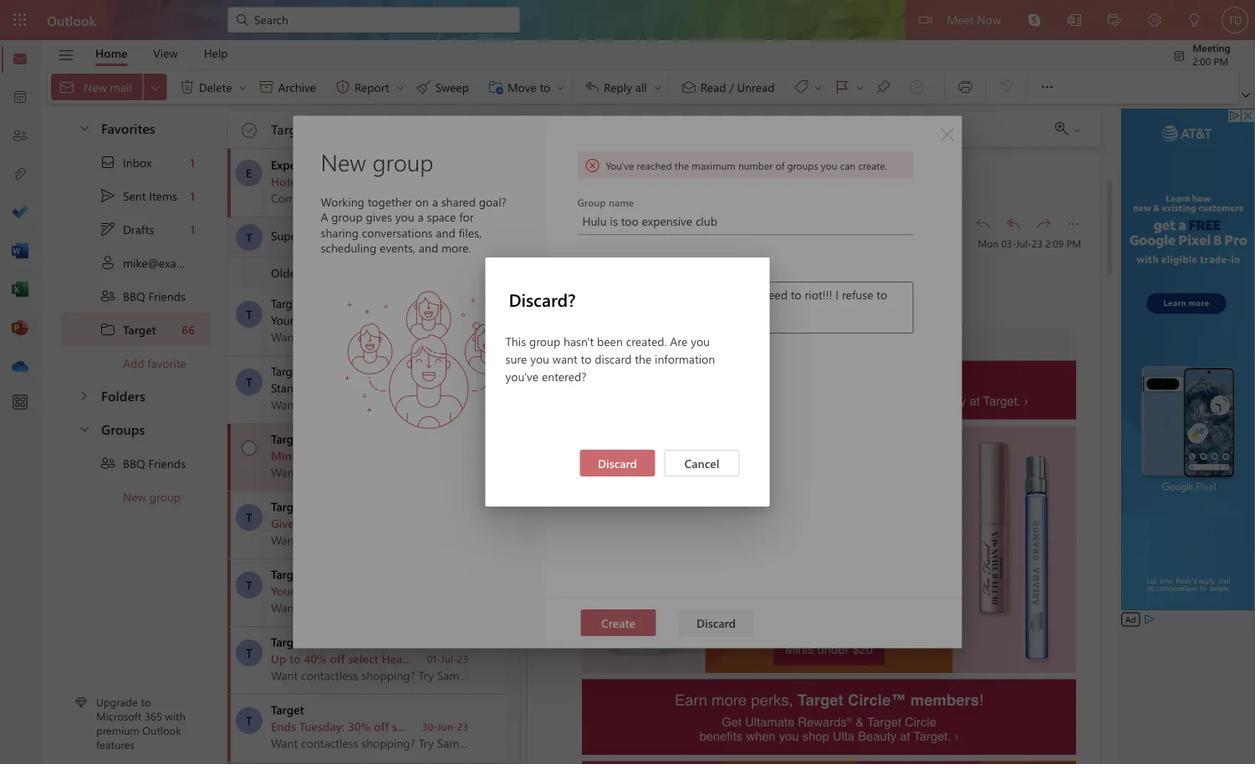 Task type: locate. For each thing, give the bounding box(es) containing it.
1 1 from the top
[[190, 155, 195, 170]]

target up rewards
[[798, 691, 844, 709]]

minis
[[818, 373, 854, 390], [842, 393, 871, 408]]

4 select a conversation checkbox from the top
[[231, 627, 271, 667]]

1 vertical spatial  tree item
[[61, 447, 211, 480]]

0 vertical spatial your
[[271, 312, 294, 328]]

23 right '02-'
[[457, 517, 468, 530]]

23 for up to 40% off select hearth & hand with magnolia.
[[457, 653, 468, 666]]

for right "style" in the bottom left of the page
[[500, 719, 515, 734]]

pm right 2:09
[[1067, 236, 1082, 250]]

Select a conversation checkbox
[[231, 695, 271, 734], [231, 763, 271, 765]]

30-jun-23
[[422, 720, 468, 734]]

 right 
[[1072, 125, 1083, 136]]

2 horizontal spatial $20
[[853, 642, 873, 657]]

1 right inbox
[[190, 155, 195, 170]]

1 horizontal spatial a
[[352, 516, 358, 531]]

t for t checkbox
[[246, 374, 253, 390]]

minis under $20 from ulta beauty at target ✨ down the 
[[538, 120, 817, 138]]

2 friends from the top
[[148, 456, 186, 471]]

0 horizontal spatial the
[[518, 719, 536, 734]]

1 vertical spatial is
[[383, 584, 391, 599]]

target image left super-
[[236, 224, 263, 251]]

 tree item
[[61, 279, 211, 313], [61, 447, 211, 480]]

2 horizontal spatial from
[[875, 393, 899, 408]]

magnolia.
[[491, 651, 544, 667]]

off right 30%
[[374, 719, 389, 734]]

jul- down 
[[1017, 236, 1032, 250]]

shop
[[803, 729, 830, 743]]

2 1 from the top
[[190, 188, 195, 203]]

target image for 3rd t option
[[236, 572, 263, 599]]

summer left "style" in the bottom left of the page
[[426, 719, 469, 734]]

2 vertical spatial you
[[779, 729, 799, 743]]

bbq up new
[[123, 456, 145, 471]]

expedia
[[271, 157, 312, 172]]

is left 30-jul-23
[[380, 312, 388, 328]]

$20 up too on the top of the page
[[614, 120, 636, 138]]

0 vertical spatial select a conversation checkbox
[[231, 695, 271, 734]]

 button
[[49, 41, 83, 69]]

2 select a conversation checkbox from the top
[[231, 763, 271, 765]]


[[681, 79, 697, 95]]

reservations
[[303, 174, 371, 189]]

beauty inside travel-ready minis take your go-tos to go with must-have minis from ulta beauty at target. ›
[[928, 393, 967, 408]]

1 horizontal spatial outlook
[[142, 723, 181, 738]]

0 horizontal spatial off
[[330, 651, 345, 667]]

select a conversation checkbox left gift, on the left bottom of page
[[231, 492, 271, 531]]

testdummy546@outlook.com
[[602, 235, 782, 250]]

minis under $20 from ulta beauty at target ✨
[[538, 120, 817, 138], [271, 448, 515, 463]]

jul-
[[1017, 236, 1032, 250], [442, 314, 458, 327], [442, 381, 458, 395], [441, 449, 457, 463], [441, 517, 457, 530], [441, 653, 457, 666]]

1 horizontal spatial the
[[635, 351, 652, 367]]

target <targetnews@em.target.com>
[[582, 217, 811, 235]]

 bbq friends for 2nd  'tree item' from the top
[[100, 455, 186, 472]]

03-
[[1002, 236, 1017, 250], [426, 449, 441, 463]]

to inside this group hasn't been created. are you sure you want to discard the information you've entered?
[[581, 351, 592, 367]]

› inside earn more perks, target circle™ members ! get ultamate rewards ® & target circle benefits when you shop ulta beauty at target. ›
[[955, 729, 959, 743]]

 sweep
[[416, 79, 469, 95]]

 inside favorites tree item
[[78, 121, 91, 134]]

beauty
[[701, 120, 743, 138], [928, 393, 967, 408], [414, 448, 450, 463], [858, 729, 897, 743]]

1 vertical spatial minis under $20 from ulta beauty at target ✨
[[271, 448, 515, 463]]

under up circle™
[[818, 642, 849, 657]]

pm inside the  meeting 2:00 pm
[[1214, 54, 1229, 67]]

discard? document
[[0, 0, 1256, 765]]

group up want
[[529, 334, 561, 349]]

1 vertical spatial ✨
[[504, 448, 515, 463]]

t for 3rd t option
[[246, 578, 253, 593]]

& right ®
[[856, 715, 864, 729]]

target image for t option corresponding to give a gift, get a gift 🙌
[[236, 504, 263, 531]]

0 vertical spatial select
[[348, 651, 379, 667]]

0 vertical spatial 30-
[[427, 314, 442, 327]]

for right ideas at top
[[385, 228, 399, 243]]

1 vertical spatial 30-
[[422, 720, 438, 734]]

23 down 06-jul-23
[[457, 449, 468, 463]]

here. inside target your new weekly ad is here.
[[395, 584, 421, 599]]

1 horizontal spatial 03-
[[1002, 236, 1017, 250]]

✨ right 03-jul-23
[[504, 448, 515, 463]]

email?
[[663, 170, 696, 186]]

group right new
[[150, 489, 181, 505]]

2  from the top
[[100, 455, 116, 472]]

1  button from the top
[[69, 112, 98, 143]]

meeting
[[1193, 41, 1231, 54]]

weekly up stanley tumblers are back 🚨
[[322, 312, 359, 328]]

1 vertical spatial  bbq friends
[[100, 455, 186, 472]]

target image inside t checkbox
[[236, 369, 263, 396]]

0 horizontal spatial select
[[348, 651, 379, 667]]

select a conversation checkbox down ends
[[231, 763, 271, 765]]

$20 up circle™
[[853, 642, 873, 657]]

None text field
[[582, 235, 967, 250]]

favorites
[[101, 119, 155, 137]]

mail image
[[12, 51, 28, 68]]

1 vertical spatial 1
[[190, 188, 195, 203]]

minis up "have"
[[818, 373, 854, 390]]

0 vertical spatial the
[[635, 351, 652, 367]]

1 right items
[[190, 188, 195, 203]]

members
[[911, 691, 980, 709]]


[[258, 79, 275, 95]]

target image inside select a conversation checkbox
[[236, 224, 263, 251]]

1 horizontal spatial group
[[529, 334, 561, 349]]

$20 down stanley tumblers are back 🚨
[[338, 448, 357, 463]]

files image
[[12, 166, 28, 183]]

2 horizontal spatial you
[[779, 729, 799, 743]]

rewards
[[798, 715, 847, 729]]

ulta
[[673, 120, 698, 138], [903, 393, 925, 408], [389, 448, 411, 463], [833, 729, 855, 743]]

unsubscribe
[[700, 170, 763, 186]]

1 vertical spatial  button
[[69, 413, 98, 444]]

t inside popup button
[[552, 225, 559, 241]]

1 vertical spatial here.
[[395, 584, 421, 599]]

with
[[756, 393, 778, 408], [465, 651, 488, 667], [165, 709, 186, 724]]

the inside this group hasn't been created. are you sure you want to discard the information you've entered?
[[635, 351, 652, 367]]


[[1056, 122, 1069, 136]]

 inside select all messages checkbox
[[242, 123, 257, 138]]

off right 40%
[[330, 651, 345, 667]]

target up stanley
[[271, 363, 303, 379]]

 left favorites
[[78, 121, 91, 134]]

minis under $20 from ulta beauty at target ✨ down back
[[271, 448, 515, 463]]

ultimate
[[402, 228, 445, 243]]

2 vertical spatial 1
[[191, 221, 195, 237]]

1 vertical spatial $20
[[338, 448, 357, 463]]

book
[[492, 174, 519, 189]]

0 vertical spatial you
[[691, 334, 710, 349]]

23 left 2:09
[[1032, 236, 1043, 250]]

discard? dialog
[[0, 0, 1256, 765]]

1 horizontal spatial for
[[500, 719, 515, 734]]

0 vertical spatial weekly
[[322, 312, 359, 328]]

1 vertical spatial 
[[100, 455, 116, 472]]

0 horizontal spatial ✨
[[504, 448, 515, 463]]

your down give
[[271, 584, 295, 599]]

1 inside  tree item
[[190, 188, 195, 203]]

2 select a conversation checkbox from the top
[[231, 492, 271, 531]]

 down t checkbox
[[242, 441, 257, 456]]

pm right 2:00
[[1214, 54, 1229, 67]]

 tree item
[[61, 246, 227, 279]]


[[57, 46, 75, 64]]

 tree item up  target
[[61, 279, 211, 313]]

tab list
[[83, 40, 241, 66]]

1 vertical spatial select
[[392, 719, 423, 734]]

from right "have"
[[875, 393, 899, 408]]

minis under $20 from ulta beauty at target ✨ inside message list list box
[[271, 448, 515, 463]]

0 vertical spatial group
[[529, 334, 561, 349]]

1 vertical spatial group
[[150, 489, 181, 505]]

4 target image from the top
[[236, 708, 263, 734]]

1 vertical spatial ›
[[955, 729, 959, 743]]

ad up save
[[432, 159, 443, 170]]

0 vertical spatial 
[[100, 288, 116, 305]]

1  tree item from the top
[[61, 279, 211, 313]]

1 vertical spatial target.
[[914, 729, 952, 743]]

outlook inside the upgrade to microsoft 365 with premium outlook features
[[142, 723, 181, 738]]

pm inside email message element
[[1067, 236, 1082, 250]]

0 vertical spatial from
[[640, 120, 669, 138]]

23 for ends tuesday: 30% off select summer style for the family.
[[457, 720, 468, 734]]

0 horizontal spatial you
[[531, 351, 550, 367]]

1 vertical spatial bbq
[[123, 456, 145, 471]]

 inside favorites tree
[[100, 288, 116, 305]]

select a conversation checkbox right 66
[[231, 289, 271, 328]]

$20 inside message list list box
[[338, 448, 357, 463]]

at inside travel-ready minis take your go-tos to go with must-have minis from ulta beauty at target. ›
[[970, 393, 980, 408]]

23 for stanley tumblers are back 🚨
[[458, 381, 468, 395]]

weekly
[[322, 312, 359, 328], [323, 584, 362, 599]]

Select a conversation checkbox
[[231, 289, 271, 328], [231, 492, 271, 531], [231, 560, 271, 599], [231, 627, 271, 667]]

1 vertical spatial the
[[518, 719, 536, 734]]

target image for stanley tumblers are back 🚨
[[236, 369, 263, 396]]

discard button
[[580, 450, 655, 477]]

0 vertical spatial minis
[[538, 120, 571, 138]]

outlook right premium
[[142, 723, 181, 738]]

stanley tumblers are back 🚨
[[271, 380, 418, 396]]

✨
[[804, 120, 817, 138], [504, 448, 515, 463]]

1 horizontal spatial you
[[691, 334, 710, 349]]

target down give
[[271, 567, 304, 582]]

t for t option related to up to 40% off select hearth & hand with magnolia.
[[246, 645, 253, 661]]

friends for 2nd  'tree item' from the top
[[148, 456, 186, 471]]

1 horizontal spatial $20
[[614, 120, 636, 138]]

premium features image
[[75, 697, 87, 709]]

 for favorites
[[78, 121, 91, 134]]

2 vertical spatial from
[[360, 448, 386, 463]]

your new weekly ad is here.
[[271, 312, 416, 328]]

& left hand
[[422, 651, 430, 667]]

2 bbq from the top
[[123, 456, 145, 471]]

favorites tree item
[[61, 112, 211, 146]]

off for 30%
[[374, 719, 389, 734]]

0 vertical spatial  button
[[69, 112, 98, 143]]

getting too much email? unsubscribe | manage subscriptions
[[569, 170, 885, 186]]

30- for here.
[[427, 314, 442, 327]]

hasn't
[[564, 334, 594, 349]]

the left family.
[[518, 719, 536, 734]]

1 vertical spatial you
[[531, 351, 550, 367]]

1 vertical spatial friends
[[148, 456, 186, 471]]

23 for your new weekly ad is here.
[[458, 314, 468, 327]]

 down groups
[[100, 455, 116, 472]]

 inside 'groups' tree item
[[78, 422, 91, 435]]

03- down 
[[1002, 236, 1017, 250]]

target image for ends tuesday: 30% off select summer style for the family.
[[236, 708, 263, 734]]

2  from the top
[[242, 441, 257, 456]]

1 vertical spatial with
[[465, 651, 488, 667]]

summer left fun
[[448, 228, 490, 243]]

read
[[701, 79, 726, 94]]

target down circle™
[[868, 715, 902, 729]]

discard?
[[509, 288, 576, 311]]

3 1 from the top
[[191, 221, 195, 237]]

 button left groups
[[69, 413, 98, 444]]

› inside travel-ready minis take your go-tos to go with must-have minis from ulta beauty at target. ›
[[1025, 394, 1029, 408]]

to:
[[582, 235, 597, 250]]

0 vertical spatial  bbq friends
[[100, 288, 186, 305]]


[[100, 154, 116, 171]]

jul- right hearth
[[441, 653, 457, 666]]

0 horizontal spatial minis
[[271, 448, 300, 463]]

ultamate
[[745, 715, 795, 729]]

jul- for stanley tumblers are back 🚨
[[442, 381, 458, 395]]

benefits
[[700, 729, 743, 743]]

1 vertical spatial 
[[242, 441, 257, 456]]

target heading
[[271, 111, 338, 148]]

2 horizontal spatial under
[[818, 642, 849, 657]]

view button
[[141, 40, 190, 66]]

t for select a conversation option containing t
[[246, 713, 253, 729]]

new
[[297, 312, 318, 328], [298, 584, 320, 599]]

0 vertical spatial friends
[[148, 288, 186, 304]]

1 horizontal spatial under
[[575, 120, 610, 138]]

new group tree item
[[61, 480, 211, 514]]

03- up '02-'
[[426, 449, 441, 463]]

0 horizontal spatial &
[[422, 651, 430, 667]]

0 vertical spatial outlook
[[47, 11, 96, 29]]

 bbq friends down  tree item
[[100, 288, 186, 305]]

30%
[[348, 719, 371, 734]]

1 horizontal spatial minis under $20 from ulta beauty at target ✨
[[538, 120, 817, 138]]

02-
[[426, 517, 441, 530]]

to left go
[[725, 393, 735, 408]]

target right 
[[123, 322, 156, 337]]

0 horizontal spatial outlook
[[47, 11, 96, 29]]

target inside heading
[[271, 120, 309, 138]]

to down hasn't
[[581, 351, 592, 367]]

23 right the 06-
[[458, 381, 468, 395]]

✨ inside message list list box
[[504, 448, 515, 463]]

with right go
[[756, 393, 778, 408]]

1  from the top
[[242, 123, 257, 138]]

02-jul-23
[[426, 517, 468, 530]]

to inside the upgrade to microsoft 365 with premium outlook features
[[141, 695, 151, 710]]

are
[[360, 380, 376, 396]]

under
[[575, 120, 610, 138], [303, 448, 334, 463], [818, 642, 849, 657]]

0 vertical spatial minis
[[818, 373, 854, 390]]

minis up give
[[271, 448, 300, 463]]

you right sure
[[531, 351, 550, 367]]

under inside email message element
[[818, 642, 849, 657]]

under up getting
[[575, 120, 610, 138]]

jul- right 🙌
[[441, 517, 457, 530]]

target image left up
[[236, 640, 263, 667]]

1 friends from the top
[[148, 288, 186, 304]]

2  button from the top
[[69, 413, 98, 444]]

take
[[630, 393, 656, 408]]

jun-
[[438, 720, 457, 734]]


[[875, 79, 892, 95]]

friends
[[148, 288, 186, 304], [148, 456, 186, 471]]

minis right "have"
[[842, 393, 871, 408]]

 bbq friends for  'tree item' inside favorites tree
[[100, 288, 186, 305]]

0 vertical spatial pm
[[1214, 54, 1229, 67]]

premium
[[96, 723, 139, 738]]

0 vertical spatial off
[[330, 651, 345, 667]]

super-
[[271, 228, 305, 243]]


[[450, 228, 467, 244]]

1 horizontal spatial target.
[[984, 393, 1021, 408]]

jul- down 06-jul-23
[[441, 449, 457, 463]]

the inside message list list box
[[518, 719, 536, 734]]

1 vertical spatial outlook
[[142, 723, 181, 738]]

0 horizontal spatial group
[[150, 489, 181, 505]]

1 vertical spatial select a conversation checkbox
[[231, 763, 271, 765]]

with right 365
[[165, 709, 186, 724]]

the
[[635, 351, 652, 367], [518, 719, 536, 734]]

at inside message list list box
[[454, 448, 464, 463]]

23 up 06-jul-23
[[458, 314, 468, 327]]

add favorite tree item
[[61, 346, 211, 380]]


[[416, 79, 432, 95]]

40%
[[304, 651, 327, 667]]

mon
[[978, 236, 999, 250]]

1 horizontal spatial ›
[[1025, 394, 1029, 408]]

1 inside  tree item
[[190, 155, 195, 170]]

1 vertical spatial &
[[856, 715, 864, 729]]

/
[[730, 79, 734, 94]]

new up stanley
[[297, 312, 318, 328]]

at
[[747, 120, 758, 138], [970, 393, 980, 408], [454, 448, 464, 463], [900, 729, 911, 743]]

gift,
[[307, 516, 328, 531]]

tab list inside discard? application
[[83, 40, 241, 66]]

 bbq friends inside favorites tree
[[100, 288, 186, 305]]

beauty inside earn more perks, target circle™ members ! get ultamate rewards ® & target circle benefits when you shop ulta beauty at target. ›
[[858, 729, 897, 743]]

none text field containing to:
[[582, 235, 967, 250]]

1 select a conversation checkbox from the top
[[231, 695, 271, 734]]

a left gift, on the left bottom of page
[[298, 516, 304, 531]]

select a conversation checkbox containing t
[[231, 695, 271, 734]]

0 vertical spatial 03-
[[1002, 236, 1017, 250]]

items
[[149, 188, 177, 203]]

outlook inside banner
[[47, 11, 96, 29]]

1 target image from the top
[[236, 224, 263, 251]]

0 horizontal spatial ›
[[955, 729, 959, 743]]

 up e at the top left of the page
[[242, 123, 257, 138]]

get
[[722, 715, 742, 729]]

new up 40%
[[298, 584, 320, 599]]

1 horizontal spatial with
[[465, 651, 488, 667]]


[[242, 123, 257, 138], [242, 441, 257, 456]]

0 vertical spatial with
[[756, 393, 778, 408]]

target image left ends
[[236, 708, 263, 734]]

0 horizontal spatial 03-
[[426, 449, 441, 463]]

 tree item
[[61, 179, 211, 212]]

 button inside favorites tree item
[[69, 112, 98, 143]]

1 inside  tree item
[[191, 221, 195, 237]]

friends inside favorites tree
[[148, 288, 186, 304]]

with inside message list list box
[[465, 651, 488, 667]]

getting
[[569, 170, 607, 186]]

0 vertical spatial  tree item
[[61, 279, 211, 313]]

your
[[660, 393, 684, 408]]

friends up new group
[[148, 456, 186, 471]]

1 select a conversation checkbox from the top
[[231, 289, 271, 328]]

your
[[271, 312, 294, 328], [271, 584, 295, 599]]

here. up up to 40% off select hearth & hand with magnolia.
[[395, 584, 421, 599]]

move & delete group
[[51, 70, 568, 104]]

mike@example.com
[[123, 255, 227, 270]]

calendar image
[[12, 90, 28, 106]]

Select a conversation checkbox
[[231, 218, 271, 251]]

group inside this group hasn't been created. are you sure you want to discard the information you've entered?
[[529, 334, 561, 349]]

outlook link
[[47, 0, 96, 40]]

gift
[[362, 516, 380, 531]]

with right hand
[[465, 651, 488, 667]]

2 your from the top
[[271, 584, 295, 599]]

 button
[[867, 74, 901, 100]]

bbq inside favorites tree
[[123, 288, 145, 304]]

3 target image from the top
[[236, 640, 263, 667]]

you right are
[[691, 334, 710, 349]]

is down 🙌
[[383, 584, 391, 599]]

jul- for your new weekly ad is here.
[[442, 314, 458, 327]]

ideas
[[355, 228, 381, 243]]

2 vertical spatial with
[[165, 709, 186, 724]]

home button
[[83, 40, 140, 66]]

0 horizontal spatial with
[[165, 709, 186, 724]]

1 horizontal spatial select
[[392, 719, 423, 734]]

onedrive image
[[12, 359, 28, 376]]

bbq up  tree item
[[123, 288, 145, 304]]

go
[[739, 393, 752, 408]]

0 vertical spatial ›
[[1025, 394, 1029, 408]]

target image
[[539, 217, 572, 250], [816, 288, 843, 315], [236, 301, 263, 328], [236, 504, 263, 531], [236, 572, 263, 599]]

target up expedia
[[271, 120, 309, 138]]

1  bbq friends from the top
[[100, 288, 186, 305]]

to inside travel-ready minis take your go-tos to go with must-have minis from ulta beauty at target. ›
[[725, 393, 735, 408]]

 button left favorites
[[69, 112, 98, 143]]

select left hearth
[[348, 651, 379, 667]]

group
[[529, 334, 561, 349], [150, 489, 181, 505]]

🙌
[[383, 516, 395, 531]]

23 left "style" in the bottom left of the page
[[457, 720, 468, 734]]

tab list containing home
[[83, 40, 241, 66]]

23 for minis under $20 from ulta beauty at target ✨
[[457, 449, 468, 463]]

select
[[348, 651, 379, 667], [392, 719, 423, 734]]

23 inside email message element
[[1032, 236, 1043, 250]]

0 vertical spatial $20
[[614, 120, 636, 138]]

under up gift, on the left bottom of page
[[303, 448, 334, 463]]

2  bbq friends from the top
[[100, 455, 186, 472]]

select left jun-
[[392, 719, 423, 734]]

0 horizontal spatial target.
[[914, 729, 952, 743]]

here. left 30-jul-23
[[391, 312, 416, 328]]

1 horizontal spatial &
[[856, 715, 864, 729]]

you left shop
[[779, 729, 799, 743]]

target image left stanley
[[236, 369, 263, 396]]

1 bbq from the top
[[123, 288, 145, 304]]

0 vertical spatial new
[[297, 312, 318, 328]]

2 horizontal spatial with
[[756, 393, 778, 408]]

 down 
[[100, 288, 116, 305]]

30- left "style" in the bottom left of the page
[[422, 720, 438, 734]]

2 horizontal spatial minis
[[785, 642, 814, 657]]

-
[[424, 174, 428, 189]]

home
[[95, 45, 128, 61]]

here.
[[391, 312, 416, 328], [395, 584, 421, 599]]

select a conversation checkbox down give
[[231, 560, 271, 599]]

target image
[[236, 224, 263, 251], [236, 369, 263, 396], [236, 640, 263, 667], [236, 708, 263, 734]]

1 horizontal spatial off
[[374, 719, 389, 734]]

group for this
[[529, 334, 561, 349]]

message list section
[[228, 107, 575, 765]]

0 horizontal spatial a
[[298, 516, 304, 531]]

1  from the top
[[100, 288, 116, 305]]

group inside the new group tree item
[[150, 489, 181, 505]]

0 vertical spatial &
[[422, 651, 430, 667]]

ad inside target your new weekly ad is here.
[[365, 584, 380, 599]]

2 target image from the top
[[236, 369, 263, 396]]

1 vertical spatial minis
[[271, 448, 300, 463]]

1 vertical spatial from
[[875, 393, 899, 408]]

66
[[182, 322, 195, 337]]

1 vertical spatial off
[[374, 719, 389, 734]]

minis up here
[[538, 120, 571, 138]]

to right up
[[290, 651, 301, 667]]

 button inside 'groups' tree item
[[69, 413, 98, 444]]

off for 40%
[[330, 651, 345, 667]]

your up t checkbox
[[271, 312, 294, 328]]

select a conversation checkbox for your new weekly ad is here.
[[231, 289, 271, 328]]

jul- right 🚨
[[442, 381, 458, 395]]

1 vertical spatial for
[[500, 719, 515, 734]]

to right upgrade on the left bottom of page
[[141, 695, 151, 710]]

ulta inside travel-ready minis take your go-tos to go with must-have minis from ulta beauty at target. ›
[[903, 393, 925, 408]]

03-jul-23
[[426, 449, 468, 463]]

beauty inside message list list box
[[414, 448, 450, 463]]

1 vertical spatial under
[[303, 448, 334, 463]]

0 vertical spatial 
[[242, 123, 257, 138]]



Task type: vqa. For each thing, say whether or not it's contained in the screenshot.
Reading Pane main content
no



Task type: describe. For each thing, give the bounding box(es) containing it.
minis inside email message element
[[785, 642, 814, 657]]

save
[[432, 174, 456, 189]]

expedia image
[[235, 160, 262, 187]]

23 for give a gift, get a gift 🙌
[[457, 517, 468, 530]]

now
[[977, 11, 1001, 27]]

$20 inside email message element
[[853, 642, 873, 657]]

more apps image
[[12, 395, 28, 412]]

target up up
[[271, 635, 304, 650]]

®
[[847, 715, 853, 724]]

email message element
[[528, 154, 1101, 765]]

ulta inside message list list box
[[389, 448, 411, 463]]

jul- for minis under $20 from ulta beauty at target ✨
[[441, 449, 457, 463]]

more
[[712, 691, 747, 709]]

target image for t option associated with your new weekly ad is here.
[[236, 301, 263, 328]]

target image for t popup button
[[539, 217, 572, 250]]

 for groups
[[78, 422, 91, 435]]

select a conversation checkbox for give a gift, get a gift 🙌
[[231, 492, 271, 531]]

Select all messages checkbox
[[238, 119, 261, 142]]


[[957, 79, 974, 95]]

sent
[[123, 188, 146, 203]]

people image
[[12, 128, 28, 145]]

1 for 
[[190, 155, 195, 170]]

perks,
[[751, 691, 794, 709]]

with inside travel-ready minis take your go-tos to go with must-have minis from ulta beauty at target. ›
[[756, 393, 778, 408]]

been
[[597, 334, 623, 349]]

target up ends
[[271, 702, 304, 718]]

tags group
[[672, 70, 942, 104]]


[[100, 221, 116, 238]]

0 vertical spatial minis under $20 from ulta beauty at target ✨
[[538, 120, 817, 138]]

to do image
[[12, 205, 28, 222]]

3 select a conversation checkbox from the top
[[231, 560, 271, 599]]

 button
[[1001, 210, 1027, 237]]

left-rail-appbar navigation
[[3, 40, 37, 386]]

none text field inside email message element
[[582, 235, 967, 250]]

365
[[145, 709, 162, 724]]

give
[[271, 516, 294, 531]]

t for select a conversation checkbox
[[246, 230, 253, 245]]

jul- inside email message element
[[1017, 236, 1032, 250]]

 inside the  
[[1072, 125, 1083, 136]]

hearth
[[382, 651, 419, 667]]

word image
[[12, 243, 28, 260]]

Select a conversation checkbox
[[231, 424, 271, 460]]

target right t popup button
[[582, 217, 620, 235]]

 button for groups
[[69, 413, 98, 444]]

discard? application
[[0, 0, 1256, 765]]

😎
[[513, 228, 525, 243]]

target down stanley
[[271, 431, 304, 447]]

discard
[[598, 456, 638, 471]]

fun
[[493, 228, 510, 243]]

your inside target your new weekly ad is here.
[[271, 584, 295, 599]]

target. inside earn more perks, target circle™ members ! get ultamate rewards ® & target circle benefits when you shop ulta beauty at target. ›
[[914, 729, 952, 743]]

discard
[[595, 351, 632, 367]]

target. inside travel-ready minis take your go-tos to go with must-have minis from ulta beauty at target. ›
[[984, 393, 1021, 408]]

with inside the upgrade to microsoft 365 with premium outlook features
[[165, 709, 186, 724]]

select for summer
[[392, 719, 423, 734]]

it
[[522, 174, 530, 189]]

earn more perks, target circle™ members ! get ultamate rewards ® & target circle benefits when you shop ulta beauty at target. ›
[[675, 691, 984, 743]]

target inside target your new weekly ad is here.
[[271, 567, 304, 582]]

ad up are
[[362, 312, 377, 328]]

tos
[[705, 393, 721, 408]]

jul- for give a gift, get a gift 🙌
[[441, 517, 457, 530]]

hand
[[433, 651, 462, 667]]

travel-ready minis take your go-tos to go with must-have minis from ulta beauty at target. ›
[[630, 373, 1029, 408]]

back
[[379, 380, 403, 396]]

03- inside message list list box
[[426, 449, 441, 463]]

give a gift, get a gift 🙌
[[271, 516, 395, 531]]

ad left the set your advertising preferences "image"
[[1126, 614, 1136, 625]]

at inside earn more perks, target circle™ members ! get ultamate rewards ® & target circle benefits when you shop ulta beauty at target. ›
[[900, 729, 911, 743]]

30- for summer
[[422, 720, 438, 734]]

0 vertical spatial ✨
[[804, 120, 817, 138]]

0 vertical spatial is
[[380, 312, 388, 328]]

is inside target your new weekly ad is here.
[[383, 584, 391, 599]]

target up 'your new weekly ad is here.'
[[271, 296, 303, 311]]

must-
[[781, 393, 812, 408]]

2 a from the left
[[352, 516, 358, 531]]

powerpoint image
[[12, 320, 28, 337]]

to: testdummy546@outlook.com
[[582, 235, 782, 250]]

stanley
[[271, 380, 308, 396]]

excel image
[[12, 282, 28, 299]]

inbox
[[123, 155, 152, 170]]

you inside earn more perks, target circle™ members ! get ultamate rewards ® & target circle benefits when you shop ulta beauty at target. ›
[[779, 729, 799, 743]]

groups tree item
[[61, 413, 211, 447]]

outlook banner
[[0, 0, 1256, 40]]

tecate
[[387, 174, 421, 189]]

cool
[[305, 228, 327, 243]]

1 for 
[[190, 188, 195, 203]]

 
[[1056, 122, 1083, 136]]

1 your from the top
[[271, 312, 294, 328]]

<targetnews@em.target.com>
[[624, 217, 811, 235]]

under inside message list list box
[[303, 448, 334, 463]]

new inside target your new weekly ad is here.
[[298, 584, 320, 599]]

target up give
[[271, 499, 304, 514]]

target down 06-jul-23
[[467, 448, 500, 463]]

upgrade to microsoft 365 with premium outlook features
[[96, 695, 186, 752]]

0 vertical spatial here.
[[391, 312, 416, 328]]

sure
[[506, 351, 527, 367]]

2:00
[[1193, 54, 1212, 67]]

t button
[[539, 217, 572, 250]]

hotel reservations in tecate - save time, book it all here
[[271, 174, 575, 189]]

jul- for up to 40% off select hearth & hand with magnolia.
[[441, 653, 457, 666]]

tumblers
[[311, 380, 357, 396]]

 tree item
[[61, 313, 211, 346]]

circle™
[[848, 691, 907, 709]]

hotel
[[271, 174, 300, 189]]

view
[[153, 45, 178, 61]]

microsoft
[[96, 709, 142, 724]]

1 vertical spatial summer
[[426, 719, 469, 734]]

🚨
[[406, 380, 418, 396]]

 tree item inside favorites tree
[[61, 279, 211, 313]]

minis inside message list list box
[[271, 448, 300, 463]]

super-cool play ideas for ultimate summer fun 😎
[[271, 228, 525, 243]]

cancel button
[[665, 450, 740, 477]]

earn
[[675, 691, 708, 709]]

features
[[96, 738, 135, 752]]

0 vertical spatial under
[[575, 120, 610, 138]]

select a conversation checkbox for up to 40% off select hearth & hand with magnolia.
[[231, 627, 271, 667]]

1 a from the left
[[298, 516, 304, 531]]

2  tree item from the top
[[61, 447, 211, 480]]

from inside travel-ready minis take your go-tos to go with must-have minis from ulta beauty at target. ›
[[875, 393, 899, 408]]


[[243, 123, 256, 136]]

select for hearth
[[348, 651, 379, 667]]

target down unread
[[762, 120, 800, 138]]

 read / unread
[[681, 79, 775, 95]]

 button for favorites
[[69, 112, 98, 143]]

& inside message list list box
[[422, 651, 430, 667]]

1 vertical spatial minis
[[842, 393, 871, 408]]

family.
[[539, 719, 574, 734]]

ulta inside earn more perks, target circle™ members ! get ultamate rewards ® & target circle benefits when you shop ulta beauty at target. ›
[[833, 729, 855, 743]]

1 horizontal spatial minis
[[538, 120, 571, 138]]

this
[[506, 334, 526, 349]]

cancel
[[685, 456, 720, 471]]

add favorite
[[123, 355, 186, 371]]

06-
[[427, 381, 442, 395]]

 tree item
[[61, 146, 211, 179]]

are
[[670, 334, 688, 349]]


[[1173, 49, 1186, 63]]

add
[[123, 355, 144, 371]]

1 horizontal spatial from
[[640, 120, 669, 138]]

group for new
[[150, 489, 181, 505]]

up to 40% off select hearth & hand with magnolia.
[[271, 651, 544, 667]]

2:09
[[1046, 236, 1064, 250]]

want
[[553, 351, 578, 367]]

ends tuesday: 30% off select summer style for the family.
[[271, 719, 574, 734]]

Select a conversation checkbox
[[231, 356, 271, 396]]

weekly inside target your new weekly ad is here.
[[323, 584, 362, 599]]

 tree item
[[61, 212, 211, 246]]

get
[[332, 516, 349, 531]]

set your advertising preferences image
[[1143, 613, 1156, 627]]

target inside  target
[[123, 322, 156, 337]]

|
[[766, 170, 769, 186]]

target image for up to 40% off select hearth & hand with magnolia.
[[236, 640, 263, 667]]

03- inside email message element
[[1002, 236, 1017, 250]]

& inside earn more perks, target circle™ members ! get ultamate rewards ® & target circle benefits when you shop ulta beauty at target. ›
[[856, 715, 864, 729]]


[[975, 215, 992, 232]]

 inbox
[[100, 154, 152, 171]]

play
[[330, 228, 351, 243]]

friends for  'tree item' inside favorites tree
[[148, 288, 186, 304]]

0 vertical spatial summer
[[448, 228, 490, 243]]

target left finds
[[795, 337, 825, 349]]

upgrade
[[96, 695, 138, 710]]

time,
[[459, 174, 488, 189]]

t for t option corresponding to give a gift, get a gift 🙌
[[246, 510, 253, 525]]

ready
[[775, 373, 814, 390]]

testdummy546@outlook.com button
[[602, 235, 782, 250]]

t for t option associated with your new weekly ad is here.
[[246, 307, 253, 322]]

favorites tree
[[61, 105, 227, 380]]

1 for 
[[191, 221, 195, 237]]

to inside message list list box
[[290, 651, 301, 667]]

meet now
[[947, 11, 1001, 27]]

style
[[472, 719, 497, 734]]

archive
[[278, 79, 316, 94]]

0 vertical spatial for
[[385, 228, 399, 243]]

you've
[[506, 369, 539, 384]]

from inside message list list box
[[360, 448, 386, 463]]

message list list box
[[228, 149, 575, 765]]

t for t popup button
[[552, 225, 559, 241]]

discard? heading
[[486, 258, 770, 333]]


[[1006, 215, 1022, 232]]

this group hasn't been created. are you sure you want to discard the information you've entered?
[[506, 334, 715, 384]]

 inside option
[[242, 441, 257, 456]]



